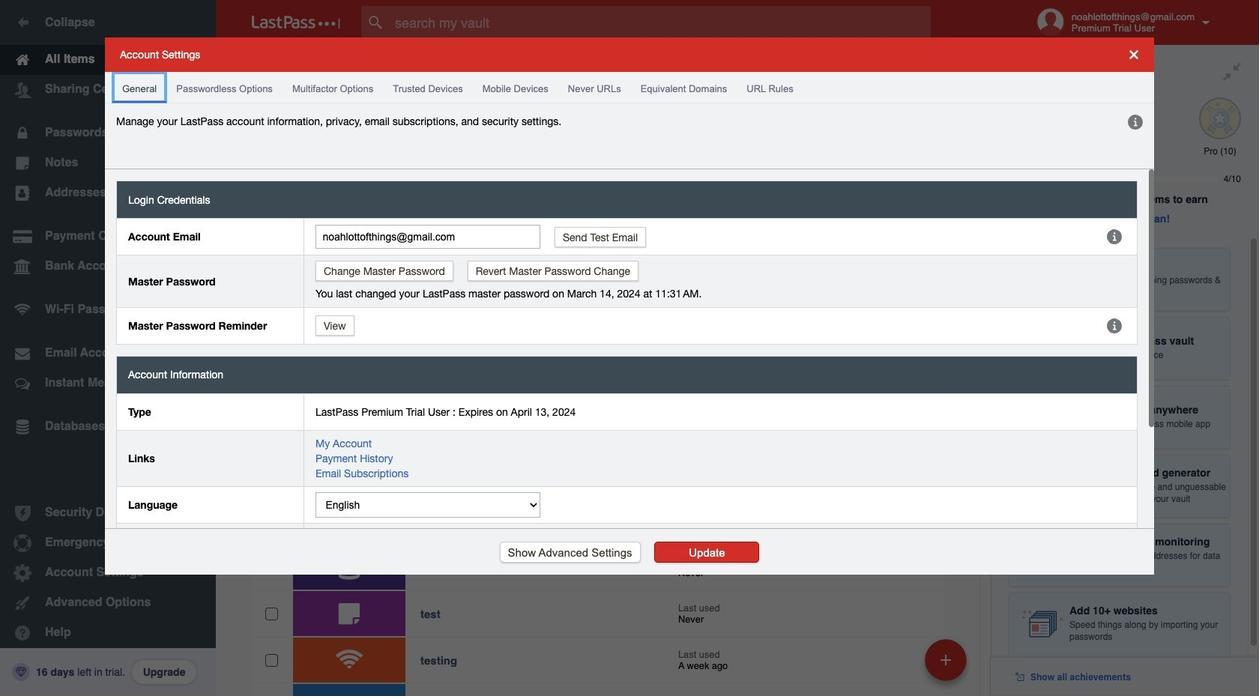 Task type: vqa. For each thing, say whether or not it's contained in the screenshot.
Vault options navigation
yes



Task type: locate. For each thing, give the bounding box(es) containing it.
vault options navigation
[[216, 45, 991, 90]]

lastpass image
[[252, 16, 340, 29]]

main navigation navigation
[[0, 0, 216, 697]]

new item image
[[941, 655, 952, 666]]



Task type: describe. For each thing, give the bounding box(es) containing it.
Search search field
[[361, 6, 961, 39]]

new item navigation
[[920, 635, 976, 697]]

search my vault text field
[[361, 6, 961, 39]]



